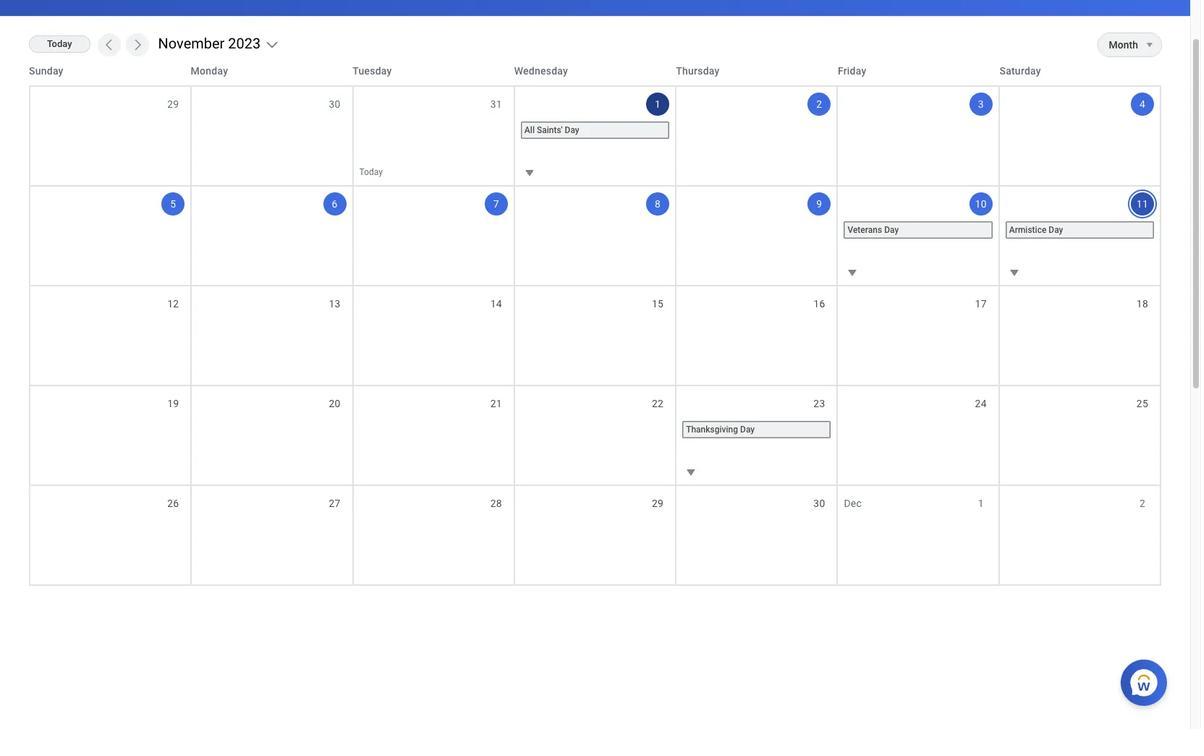 Task type: locate. For each thing, give the bounding box(es) containing it.
2023
[[228, 35, 261, 52]]

0 horizontal spatial today
[[47, 38, 72, 49]]

2
[[816, 98, 822, 110], [1140, 498, 1145, 509]]

day right veterans
[[884, 225, 899, 235]]

1 for the selected holiday wednesday, november 1, 2023 | 1 event | all saints' day cell
[[655, 98, 661, 110]]

1 horizontal spatial today
[[359, 167, 383, 177]]

selected sunday, november 5, 2023 cell
[[30, 187, 192, 285]]

5 row from the top
[[29, 385, 1161, 485]]

1 vertical spatial 30
[[813, 498, 825, 509]]

caret down image right month
[[1141, 39, 1158, 51]]

chevron left image
[[102, 38, 116, 52]]

1 vertical spatial 2
[[1140, 498, 1145, 509]]

selected holiday wednesday, november 1, 2023 | 1 event | all saints' day cell
[[515, 87, 677, 185]]

today inside cell
[[359, 167, 383, 177]]

1
[[655, 98, 661, 110], [978, 498, 984, 509]]

20
[[329, 398, 341, 410]]

month
[[1109, 39, 1138, 51]]

friday, december 1, 2023 cell
[[838, 486, 1000, 585]]

4 row from the top
[[29, 285, 1161, 385]]

30 down "monday" column header
[[329, 98, 341, 110]]

november
[[158, 35, 225, 52]]

row group
[[29, 85, 1161, 585]]

chevron right image
[[130, 38, 144, 52]]

3 row from the top
[[29, 185, 1161, 285]]

caret down image
[[521, 164, 538, 182], [1006, 264, 1023, 281], [682, 464, 700, 481]]

4
[[1140, 98, 1145, 110]]

row containing 19
[[29, 385, 1161, 485]]

1 vertical spatial 1
[[978, 498, 984, 509]]

day right armistice
[[1049, 225, 1063, 235]]

8
[[655, 198, 661, 210]]

23
[[813, 398, 825, 410]]

2 row from the top
[[29, 85, 1161, 185]]

22
[[652, 398, 664, 410]]

caret down image down veterans
[[844, 264, 861, 281]]

29
[[167, 98, 179, 110], [652, 498, 664, 509]]

caret down image down armistice
[[1006, 264, 1023, 281]]

today button
[[29, 35, 90, 53]]

19
[[167, 398, 179, 410]]

tuesday
[[352, 65, 392, 77]]

row containing 26
[[29, 485, 1161, 585]]

6 row from the top
[[29, 485, 1161, 585]]

16
[[813, 298, 825, 310]]

0 horizontal spatial caret down image
[[844, 264, 861, 281]]

month button
[[1098, 33, 1138, 56]]

0 horizontal spatial caret down image
[[521, 164, 538, 182]]

day for thanksgiving day
[[740, 425, 755, 435]]

all saints' day
[[524, 125, 579, 135]]

table inside the november 2023 main content
[[29, 56, 1161, 586]]

17
[[975, 298, 987, 310]]

caret down image down thanksgiving
[[682, 464, 700, 481]]

selected tuesday, november 7, 2023 cell
[[353, 187, 515, 285]]

2 vertical spatial caret down image
[[682, 464, 700, 481]]

2 inside selected thursday, november 2, 2023 cell
[[816, 98, 822, 110]]

0 horizontal spatial 2
[[816, 98, 822, 110]]

0 vertical spatial 29
[[167, 98, 179, 110]]

26
[[167, 498, 179, 509]]

0 horizontal spatial 1
[[655, 98, 661, 110]]

1 horizontal spatial 1
[[978, 498, 984, 509]]

sunday column header
[[29, 64, 191, 78]]

caret down image down the all on the top left of the page
[[521, 164, 538, 182]]

selected monday, november 6, 2023 cell
[[192, 187, 353, 285]]

table containing sunday
[[29, 56, 1161, 586]]

saturday
[[1000, 65, 1041, 77]]

1 horizontal spatial 30
[[813, 498, 825, 509]]

caret down image
[[1141, 39, 1158, 51], [844, 264, 861, 281]]

sunday
[[29, 65, 63, 77]]

0 horizontal spatial 29
[[167, 98, 179, 110]]

0 vertical spatial 2
[[816, 98, 822, 110]]

25
[[1137, 398, 1148, 410]]

2 horizontal spatial caret down image
[[1006, 264, 1023, 281]]

30
[[329, 98, 341, 110], [813, 498, 825, 509]]

calendar application
[[29, 56, 1161, 586]]

30 left dec
[[813, 498, 825, 509]]

saints'
[[537, 125, 563, 135]]

0 vertical spatial caret down image
[[521, 164, 538, 182]]

selected holiday friday, november 10, 2023 | 1 event | veterans day cell
[[838, 187, 1000, 285]]

1 horizontal spatial caret down image
[[1141, 39, 1158, 51]]

table
[[29, 56, 1161, 586]]

today
[[47, 38, 72, 49], [359, 167, 383, 177]]

1 horizontal spatial 29
[[652, 498, 664, 509]]

12
[[167, 298, 179, 310]]

row group containing 29
[[29, 85, 1161, 585]]

row group inside calendar application
[[29, 85, 1161, 585]]

selected thursday, november 2, 2023 cell
[[677, 87, 838, 185]]

wednesday
[[514, 65, 568, 77]]

november 2023
[[158, 35, 261, 52]]

day right thanksgiving
[[740, 425, 755, 435]]

november 2023 main content
[[0, 0, 1190, 599]]

18
[[1137, 298, 1148, 310]]

selected saturday, november 4, 2023 cell
[[1000, 87, 1161, 185]]

0 vertical spatial 1
[[655, 98, 661, 110]]

thursday
[[676, 65, 720, 77]]

0 horizontal spatial 30
[[329, 98, 341, 110]]

1 row from the top
[[29, 56, 1161, 85]]

dec
[[844, 498, 862, 509]]

1 vertical spatial caret down image
[[1006, 264, 1023, 281]]

24
[[975, 398, 987, 410]]

veterans
[[848, 225, 882, 235]]

1 vertical spatial today
[[359, 167, 383, 177]]

day for veterans day
[[884, 225, 899, 235]]

0 vertical spatial today
[[47, 38, 72, 49]]

28
[[490, 498, 502, 509]]

day
[[565, 125, 579, 135], [884, 225, 899, 235], [1049, 225, 1063, 235], [740, 425, 755, 435]]

row
[[29, 56, 1161, 85], [29, 85, 1161, 185], [29, 185, 1161, 285], [29, 285, 1161, 385], [29, 385, 1161, 485], [29, 485, 1161, 585]]

selected wednesday, november 8, 2023 cell
[[515, 187, 677, 285]]

1 vertical spatial caret down image
[[844, 264, 861, 281]]



Task type: describe. For each thing, give the bounding box(es) containing it.
veterans day
[[848, 225, 899, 235]]

day right saints'
[[565, 125, 579, 135]]

21
[[490, 398, 502, 410]]

row containing sunday
[[29, 56, 1161, 85]]

1 for friday, december 1, 2023 cell
[[978, 498, 984, 509]]

today tuesday, october 31, 2023 cell
[[353, 87, 515, 185]]

1 horizontal spatial caret down image
[[682, 464, 700, 481]]

friday column header
[[838, 64, 1000, 78]]

monday
[[191, 65, 228, 77]]

selected thursday, november 9, 2023 cell
[[677, 187, 838, 285]]

7
[[493, 198, 499, 210]]

27
[[329, 498, 341, 509]]

3
[[978, 98, 984, 110]]

0 vertical spatial 30
[[329, 98, 341, 110]]

31
[[490, 98, 502, 110]]

armistice
[[1009, 225, 1047, 235]]

9
[[816, 198, 822, 210]]

all
[[524, 125, 535, 135]]

today inside button
[[47, 38, 72, 49]]

1 vertical spatial 29
[[652, 498, 664, 509]]

saturday column header
[[1000, 64, 1161, 78]]

13
[[329, 298, 341, 310]]

monday column header
[[191, 64, 352, 78]]

thanksgiving day
[[686, 425, 755, 435]]

0 vertical spatial caret down image
[[1141, 39, 1158, 51]]

row containing 29
[[29, 85, 1161, 185]]

day for armistice day
[[1049, 225, 1063, 235]]

5
[[170, 198, 176, 210]]

tuesday column header
[[352, 64, 514, 78]]

thanksgiving
[[686, 425, 738, 435]]

15
[[652, 298, 664, 310]]

friday
[[838, 65, 866, 77]]

thursday column header
[[676, 64, 838, 78]]

row containing 5
[[29, 185, 1161, 285]]

6
[[332, 198, 338, 210]]

caret down image inside calendar application
[[844, 264, 861, 281]]

workday assistant region
[[1121, 654, 1173, 706]]

selected friday, november 3, 2023 cell
[[838, 87, 1000, 185]]

14
[[490, 298, 502, 310]]

chevron down image
[[265, 38, 279, 52]]

armistice day
[[1009, 225, 1063, 235]]

1 horizontal spatial 2
[[1140, 498, 1145, 509]]

row containing 12
[[29, 285, 1161, 385]]

wednesday column header
[[514, 64, 676, 78]]

11
[[1137, 198, 1148, 210]]

selected holiday saturday, november 11, 2023 | 1 event | armistice day cell
[[1000, 187, 1161, 285]]

10
[[975, 198, 987, 210]]



Task type: vqa. For each thing, say whether or not it's contained in the screenshot.
Profile Logan McNeil Image
no



